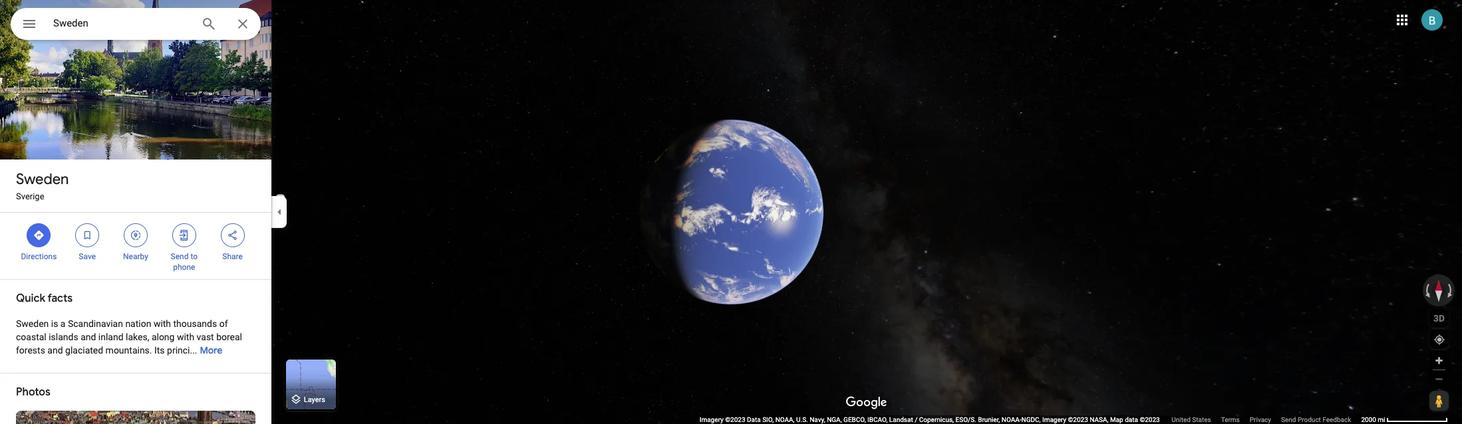 Task type: describe. For each thing, give the bounding box(es) containing it.
noaa-
[[1002, 416, 1021, 424]]

is
[[51, 319, 58, 329]]


[[81, 228, 93, 243]]

sio,
[[762, 416, 774, 424]]

u.s.
[[796, 416, 808, 424]]

a
[[60, 319, 65, 329]]

feedback
[[1323, 416, 1351, 424]]

zoom in image
[[1434, 356, 1444, 366]]

phone
[[173, 263, 195, 272]]

copernicus,
[[919, 416, 954, 424]]

nation
[[125, 319, 151, 329]]

2 imagery from the left
[[1042, 416, 1066, 424]]

data
[[747, 416, 761, 424]]

ibcao,
[[868, 416, 888, 424]]


[[178, 228, 190, 243]]

eso/s.
[[956, 416, 976, 424]]

photos
[[16, 386, 50, 399]]

1 ©2023 from the left
[[725, 416, 745, 424]]

islands
[[49, 332, 78, 343]]

 button
[[11, 8, 48, 43]]

collapse side panel image
[[272, 205, 287, 220]]

privacy button
[[1250, 416, 1271, 424]]

2000 mi button
[[1361, 416, 1448, 424]]

states
[[1192, 416, 1211, 424]]

forests
[[16, 345, 45, 356]]

sweden for sweden sverige
[[16, 170, 69, 189]]

its
[[154, 345, 165, 356]]

lakes,
[[126, 332, 149, 343]]

share
[[222, 252, 243, 261]]

imagery ©2023 data sio, noaa, u.s. navy, nga, gebco, ibcao, landsat / copernicus, eso/s. brunier, noaa-ngdc, imagery ©2023 nasa, map data ©2023
[[700, 416, 1162, 424]]

sweden for sweden is a scandinavian nation with thousands of coastal islands and inland lakes, along with vast boreal forests and glaciated mountains. its princi...
[[16, 319, 49, 329]]

1 vertical spatial with
[[177, 332, 194, 343]]

actions for sweden region
[[0, 213, 271, 279]]

footer inside google maps element
[[700, 416, 1361, 424]]

2000 mi
[[1361, 416, 1385, 424]]

facts
[[47, 292, 73, 305]]

none field inside sweden field
[[53, 15, 190, 31]]

mi
[[1378, 416, 1385, 424]]

google account: brad klo  
(klobrad84@gmail.com) image
[[1422, 9, 1443, 30]]


[[33, 228, 45, 243]]

show street view coverage image
[[1430, 391, 1448, 411]]

brunier,
[[978, 416, 1000, 424]]

thousands
[[173, 319, 217, 329]]

data
[[1125, 416, 1138, 424]]

princi...
[[167, 345, 197, 356]]

to
[[191, 252, 198, 261]]

nearby
[[123, 252, 148, 261]]

1 imagery from the left
[[700, 416, 724, 424]]

more
[[200, 345, 222, 357]]

mountains.
[[106, 345, 152, 356]]

show your location image
[[1434, 334, 1446, 346]]

1 horizontal spatial and
[[81, 332, 96, 343]]

layers
[[304, 396, 325, 405]]

vast
[[197, 332, 214, 343]]

terms
[[1221, 416, 1240, 424]]

 search field
[[11, 8, 261, 43]]

quick facts
[[16, 292, 73, 305]]

coastal
[[16, 332, 46, 343]]

nga,
[[827, 416, 842, 424]]



Task type: locate. For each thing, give the bounding box(es) containing it.
zoom out image
[[1434, 375, 1444, 385]]

sverige
[[16, 192, 44, 202]]

sweden inside 'sweden is a scandinavian nation with thousands of coastal islands and inland lakes, along with vast boreal forests and glaciated mountains. its princi...'
[[16, 319, 49, 329]]

map
[[1110, 416, 1123, 424]]

send for send to phone
[[171, 252, 189, 261]]

scandinavian
[[68, 319, 123, 329]]

1 vertical spatial and
[[47, 345, 63, 356]]

Sweden field
[[11, 8, 261, 40]]

imagery
[[700, 416, 724, 424], [1042, 416, 1066, 424]]

send product feedback
[[1281, 416, 1351, 424]]

2000
[[1361, 416, 1376, 424]]

©2023 left data
[[725, 416, 745, 424]]

1 horizontal spatial ©2023
[[1068, 416, 1088, 424]]

3d
[[1434, 313, 1445, 324]]

1 vertical spatial send
[[1281, 416, 1296, 424]]

sweden sverige
[[16, 170, 69, 202]]

imagery left data
[[700, 416, 724, 424]]

save
[[79, 252, 96, 261]]

footer
[[700, 416, 1361, 424]]

gebco,
[[844, 416, 866, 424]]

1 horizontal spatial send
[[1281, 416, 1296, 424]]

0 vertical spatial with
[[154, 319, 171, 329]]

0 horizontal spatial with
[[154, 319, 171, 329]]

©2023 right data at the right bottom of the page
[[1140, 416, 1160, 424]]

privacy
[[1250, 416, 1271, 424]]

©2023
[[725, 416, 745, 424], [1068, 416, 1088, 424], [1140, 416, 1160, 424]]

3d button
[[1430, 309, 1449, 328]]

of
[[219, 319, 228, 329]]

directions
[[21, 252, 57, 261]]

with up the princi...
[[177, 332, 194, 343]]

0 vertical spatial send
[[171, 252, 189, 261]]

inland
[[98, 332, 123, 343]]

united states button
[[1172, 416, 1211, 424]]

terms button
[[1221, 416, 1240, 424]]

and
[[81, 332, 96, 343], [47, 345, 63, 356]]

sweden up sverige
[[16, 170, 69, 189]]

send
[[171, 252, 189, 261], [1281, 416, 1296, 424]]

/
[[915, 416, 918, 424]]

0 horizontal spatial and
[[47, 345, 63, 356]]

and up glaciated
[[81, 332, 96, 343]]

2 ©2023 from the left
[[1068, 416, 1088, 424]]

ngdc,
[[1021, 416, 1041, 424]]

send inside send to phone
[[171, 252, 189, 261]]

2 sweden from the top
[[16, 319, 49, 329]]

united states
[[1172, 416, 1211, 424]]

send left product
[[1281, 416, 1296, 424]]

send for send product feedback
[[1281, 416, 1296, 424]]

1 sweden from the top
[[16, 170, 69, 189]]

quick
[[16, 292, 45, 305]]

nasa,
[[1090, 416, 1109, 424]]


[[130, 228, 142, 243]]


[[21, 15, 37, 33]]

send inside button
[[1281, 416, 1296, 424]]

0 horizontal spatial imagery
[[700, 416, 724, 424]]

more button
[[200, 334, 222, 367]]

landsat
[[889, 416, 913, 424]]

imagery right ngdc,
[[1042, 416, 1066, 424]]

0 horizontal spatial ©2023
[[725, 416, 745, 424]]


[[227, 228, 239, 243]]

glaciated
[[65, 345, 103, 356]]

navy,
[[810, 416, 825, 424]]

noaa,
[[775, 416, 795, 424]]

3 ©2023 from the left
[[1140, 416, 1160, 424]]

google maps element
[[0, 0, 1462, 424]]

boreal
[[216, 332, 242, 343]]

2 horizontal spatial ©2023
[[1140, 416, 1160, 424]]

0 vertical spatial sweden
[[16, 170, 69, 189]]

sweden main content
[[0, 0, 271, 424]]

0 horizontal spatial send
[[171, 252, 189, 261]]

1 vertical spatial sweden
[[16, 319, 49, 329]]

None field
[[53, 15, 190, 31]]

and down islands at the bottom left
[[47, 345, 63, 356]]

0 vertical spatial and
[[81, 332, 96, 343]]

send to phone
[[171, 252, 198, 272]]

1 horizontal spatial with
[[177, 332, 194, 343]]

along
[[152, 332, 175, 343]]

product
[[1298, 416, 1321, 424]]

©2023 left nasa, on the bottom of page
[[1068, 416, 1088, 424]]

with up along
[[154, 319, 171, 329]]

sweden up coastal
[[16, 319, 49, 329]]

sweden
[[16, 170, 69, 189], [16, 319, 49, 329]]

send up phone
[[171, 252, 189, 261]]

footer containing imagery ©2023 data sio, noaa, u.s. navy, nga, gebco, ibcao, landsat / copernicus, eso/s. brunier, noaa-ngdc, imagery ©2023 nasa, map data ©2023
[[700, 416, 1361, 424]]

sweden is a scandinavian nation with thousands of coastal islands and inland lakes, along with vast boreal forests and glaciated mountains. its princi...
[[16, 319, 242, 356]]

with
[[154, 319, 171, 329], [177, 332, 194, 343]]

united
[[1172, 416, 1191, 424]]

send product feedback button
[[1281, 416, 1351, 424]]

1 horizontal spatial imagery
[[1042, 416, 1066, 424]]



Task type: vqa. For each thing, say whether or not it's contained in the screenshot.


